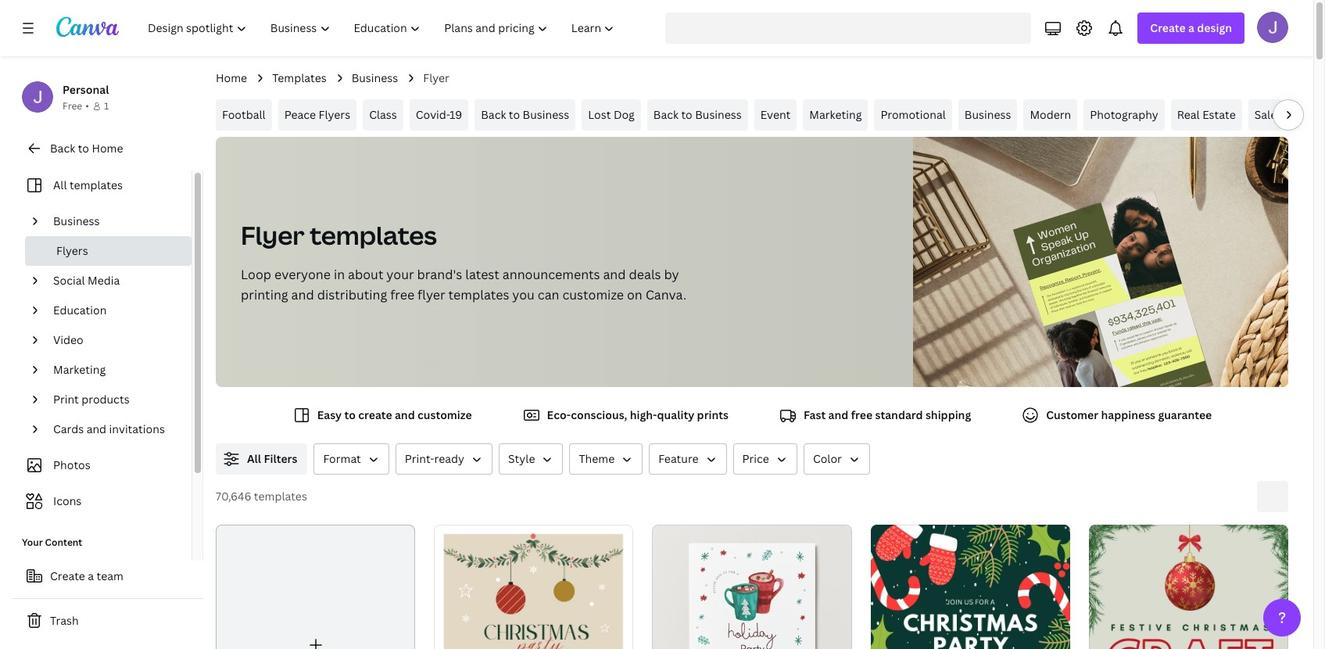 Task type: describe. For each thing, give the bounding box(es) containing it.
sale
[[1255, 107, 1277, 122]]

media
[[88, 273, 120, 288]]

trash
[[50, 613, 79, 628]]

class link
[[363, 99, 403, 131]]

templates link
[[272, 70, 327, 87]]

0 vertical spatial business link
[[352, 70, 398, 87]]

photography
[[1090, 107, 1159, 122]]

1 horizontal spatial free
[[851, 407, 873, 422]]

icons link
[[22, 486, 182, 516]]

and inside "link"
[[87, 421, 106, 436]]

business for business link to the middle
[[965, 107, 1011, 122]]

products
[[82, 392, 130, 407]]

top level navigation element
[[138, 13, 628, 44]]

flyers inside "link"
[[319, 107, 350, 122]]

prints
[[697, 407, 729, 422]]

and down everyone
[[291, 286, 314, 303]]

canva.
[[646, 286, 687, 303]]

all templates link
[[22, 170, 182, 200]]

easy
[[317, 407, 342, 422]]

create a design
[[1151, 20, 1232, 35]]

cards and invitations
[[53, 421, 165, 436]]

marketing for the top marketing link
[[810, 107, 862, 122]]

by
[[664, 266, 679, 283]]

event link
[[754, 99, 797, 131]]

your
[[387, 266, 414, 283]]

flyer for flyer
[[423, 70, 450, 85]]

print-ready
[[405, 451, 465, 466]]

photos
[[53, 457, 91, 472]]

high-
[[630, 407, 657, 422]]

green & red festive event craft markets christmas flyer portrait image
[[1089, 525, 1289, 649]]

in
[[334, 266, 345, 283]]

1 vertical spatial business link
[[959, 99, 1018, 131]]

flyer
[[418, 286, 445, 303]]

19
[[450, 107, 462, 122]]

print
[[53, 392, 79, 407]]

covid-19
[[416, 107, 462, 122]]

to right dog
[[681, 107, 693, 122]]

theme
[[579, 451, 615, 466]]

back to business for 1st back to business link from left
[[481, 107, 569, 122]]

business left event
[[695, 107, 742, 122]]

free inside the loop everyone in about your brand's latest announcements and deals by printing and distributing free flyer templates you can customize on canva.
[[390, 286, 415, 303]]

flyer templates
[[241, 218, 437, 252]]

create a team
[[50, 569, 123, 583]]

feature button
[[649, 443, 727, 475]]

lost
[[588, 107, 611, 122]]

price
[[743, 451, 769, 466]]

photos link
[[22, 450, 182, 480]]

70,646
[[216, 489, 251, 504]]

peace
[[284, 107, 316, 122]]

invitations
[[109, 421, 165, 436]]

icons
[[53, 493, 82, 508]]

theme button
[[570, 443, 643, 475]]

business for bottom business link
[[53, 213, 100, 228]]

beige and green minimalist christmas party flyer image
[[434, 525, 634, 649]]

eco-
[[547, 407, 571, 422]]

team
[[97, 569, 123, 583]]

customize inside the loop everyone in about your brand's latest announcements and deals by printing and distributing free flyer templates you can customize on canva.
[[563, 286, 624, 303]]

2 horizontal spatial back
[[654, 107, 679, 122]]

free •
[[63, 99, 89, 113]]

peace flyers
[[284, 107, 350, 122]]

price button
[[733, 443, 798, 475]]

2 vertical spatial business link
[[47, 206, 182, 236]]

templates inside the loop everyone in about your brand's latest announcements and deals by printing and distributing free flyer templates you can customize on canva.
[[449, 286, 509, 303]]

eco-conscious, high-quality prints
[[547, 407, 729, 422]]

to right the easy
[[344, 407, 356, 422]]

social
[[53, 273, 85, 288]]

format
[[323, 451, 361, 466]]

fast
[[804, 407, 826, 422]]

your
[[22, 536, 43, 549]]

0 horizontal spatial flyers
[[56, 243, 88, 258]]

and right create
[[395, 407, 415, 422]]

style
[[508, 451, 535, 466]]

standard
[[875, 407, 923, 422]]

flyer for flyer templates
[[241, 218, 305, 252]]

1 vertical spatial home
[[92, 141, 123, 156]]

to right 19
[[509, 107, 520, 122]]

class
[[369, 107, 397, 122]]

football
[[222, 107, 266, 122]]

filters
[[264, 451, 298, 466]]

quality
[[657, 407, 695, 422]]

style button
[[499, 443, 563, 475]]

customer happiness guarantee
[[1046, 407, 1212, 422]]

real estate
[[1177, 107, 1236, 122]]

video
[[53, 332, 83, 347]]

color
[[813, 451, 842, 466]]

templates
[[272, 70, 327, 85]]

your content
[[22, 536, 82, 549]]

1
[[104, 99, 109, 113]]

announcements
[[503, 266, 600, 283]]

print-
[[405, 451, 434, 466]]

on
[[627, 286, 643, 303]]



Task type: locate. For each thing, give the bounding box(es) containing it.
0 vertical spatial a
[[1189, 20, 1195, 35]]

free
[[390, 286, 415, 303], [851, 407, 873, 422]]

cards and invitations link
[[47, 414, 182, 444]]

0 horizontal spatial a
[[88, 569, 94, 583]]

0 vertical spatial home
[[216, 70, 247, 85]]

2 back to business from the left
[[654, 107, 742, 122]]

flyers right peace
[[319, 107, 350, 122]]

flyers
[[319, 107, 350, 122], [56, 243, 88, 258]]

back to business link right 19
[[475, 99, 576, 131]]

feature
[[659, 451, 699, 466]]

1 horizontal spatial flyers
[[319, 107, 350, 122]]

about
[[348, 266, 384, 283]]

0 horizontal spatial home
[[92, 141, 123, 156]]

everyone
[[275, 266, 331, 283]]

marketing down video
[[53, 362, 106, 377]]

can
[[538, 286, 560, 303]]

0 vertical spatial flyers
[[319, 107, 350, 122]]

back to business link
[[475, 99, 576, 131], [647, 99, 748, 131]]

business down all templates
[[53, 213, 100, 228]]

0 horizontal spatial marketing
[[53, 362, 106, 377]]

0 horizontal spatial all
[[53, 178, 67, 192]]

70,646 templates
[[216, 489, 307, 504]]

all for all templates
[[53, 178, 67, 192]]

templates for 70,646 templates
[[254, 489, 307, 504]]

2 back to business link from the left
[[647, 99, 748, 131]]

to up all templates
[[78, 141, 89, 156]]

ready
[[434, 451, 465, 466]]

marketing link
[[803, 99, 868, 131], [47, 355, 182, 385]]

1 vertical spatial flyer
[[241, 218, 305, 252]]

education
[[53, 303, 107, 317]]

sale link
[[1249, 99, 1283, 131]]

create for create a design
[[1151, 20, 1186, 35]]

0 horizontal spatial back to business
[[481, 107, 569, 122]]

modern link
[[1024, 99, 1078, 131]]

jacob simon image
[[1257, 12, 1289, 43]]

marketing link right event link
[[803, 99, 868, 131]]

home link
[[216, 70, 247, 87]]

0 horizontal spatial marketing link
[[47, 355, 182, 385]]

print-ready button
[[396, 443, 493, 475]]

flyers up social
[[56, 243, 88, 258]]

1 back to business from the left
[[481, 107, 569, 122]]

0 vertical spatial marketing link
[[803, 99, 868, 131]]

0 horizontal spatial create
[[50, 569, 85, 583]]

flyer up the covid-19
[[423, 70, 450, 85]]

0 vertical spatial marketing
[[810, 107, 862, 122]]

templates
[[70, 178, 123, 192], [310, 218, 437, 252], [449, 286, 509, 303], [254, 489, 307, 504]]

1 horizontal spatial all
[[247, 451, 261, 466]]

design
[[1197, 20, 1232, 35]]

1 horizontal spatial marketing
[[810, 107, 862, 122]]

all down back to home
[[53, 178, 67, 192]]

peace flyers link
[[278, 99, 357, 131]]

printing
[[241, 286, 288, 303]]

business left modern
[[965, 107, 1011, 122]]

1 horizontal spatial home
[[216, 70, 247, 85]]

latest
[[465, 266, 500, 283]]

video link
[[47, 325, 182, 355]]

happiness
[[1101, 407, 1156, 422]]

•
[[85, 99, 89, 113]]

templates up about
[[310, 218, 437, 252]]

a left team
[[88, 569, 94, 583]]

templates down back to home
[[70, 178, 123, 192]]

create left design
[[1151, 20, 1186, 35]]

all inside button
[[247, 451, 261, 466]]

0 horizontal spatial back to business link
[[475, 99, 576, 131]]

fast and free standard shipping
[[804, 407, 971, 422]]

all templates
[[53, 178, 123, 192]]

a for design
[[1189, 20, 1195, 35]]

business link left modern link
[[959, 99, 1018, 131]]

lost dog link
[[582, 99, 641, 131]]

free
[[63, 99, 82, 113]]

content
[[45, 536, 82, 549]]

social media link
[[47, 266, 182, 296]]

templates down latest
[[449, 286, 509, 303]]

trash link
[[13, 605, 203, 637]]

1 vertical spatial all
[[247, 451, 261, 466]]

back to home link
[[13, 133, 203, 164]]

marketing
[[810, 107, 862, 122], [53, 362, 106, 377]]

business for the topmost business link
[[352, 70, 398, 85]]

templates for all templates
[[70, 178, 123, 192]]

1 vertical spatial a
[[88, 569, 94, 583]]

0 vertical spatial all
[[53, 178, 67, 192]]

all left filters
[[247, 451, 261, 466]]

real estate link
[[1171, 99, 1242, 131]]

color button
[[804, 443, 870, 475]]

create inside button
[[50, 569, 85, 583]]

loop
[[241, 266, 271, 283]]

personal
[[63, 82, 109, 97]]

real
[[1177, 107, 1200, 122]]

marketing link up products
[[47, 355, 182, 385]]

estate
[[1203, 107, 1236, 122]]

templates down filters
[[254, 489, 307, 504]]

create a design button
[[1138, 13, 1245, 44]]

business
[[352, 70, 398, 85], [523, 107, 569, 122], [695, 107, 742, 122], [965, 107, 1011, 122], [53, 213, 100, 228]]

1 vertical spatial create
[[50, 569, 85, 583]]

0 horizontal spatial business link
[[47, 206, 182, 236]]

format button
[[314, 443, 389, 475]]

all filters button
[[216, 443, 308, 475]]

green red funny simple illustrated christmas party invitation flyer image
[[871, 525, 1070, 649]]

0 vertical spatial flyer
[[423, 70, 450, 85]]

back to home
[[50, 141, 123, 156]]

None search field
[[666, 13, 1032, 44]]

loop everyone in about your brand's latest announcements and deals by printing and distributing free flyer templates you can customize on canva.
[[241, 266, 687, 303]]

business link
[[352, 70, 398, 87], [959, 99, 1018, 131], [47, 206, 182, 236]]

back right dog
[[654, 107, 679, 122]]

1 vertical spatial flyers
[[56, 243, 88, 258]]

promotional
[[881, 107, 946, 122]]

0 horizontal spatial customize
[[418, 407, 472, 422]]

1 horizontal spatial marketing link
[[803, 99, 868, 131]]

a inside dropdown button
[[1189, 20, 1195, 35]]

football link
[[216, 99, 272, 131]]

create down content
[[50, 569, 85, 583]]

0 horizontal spatial back
[[50, 141, 75, 156]]

customer
[[1046, 407, 1099, 422]]

marketing for the bottom marketing link
[[53, 362, 106, 377]]

1 vertical spatial marketing link
[[47, 355, 182, 385]]

deals
[[629, 266, 661, 283]]

1 horizontal spatial flyer
[[423, 70, 450, 85]]

create inside dropdown button
[[1151, 20, 1186, 35]]

1 back to business link from the left
[[475, 99, 576, 131]]

back
[[481, 107, 506, 122], [654, 107, 679, 122], [50, 141, 75, 156]]

conscious,
[[571, 407, 627, 422]]

a for team
[[88, 569, 94, 583]]

1 horizontal spatial create
[[1151, 20, 1186, 35]]

a left design
[[1189, 20, 1195, 35]]

free down your
[[390, 286, 415, 303]]

you
[[512, 286, 535, 303]]

1 vertical spatial marketing
[[53, 362, 106, 377]]

dog
[[614, 107, 635, 122]]

1 horizontal spatial back to business link
[[647, 99, 748, 131]]

promotional link
[[875, 99, 952, 131]]

1 vertical spatial customize
[[418, 407, 472, 422]]

back right 19
[[481, 107, 506, 122]]

guarantee
[[1158, 407, 1212, 422]]

0 horizontal spatial free
[[390, 286, 415, 303]]

create
[[358, 407, 392, 422]]

and
[[603, 266, 626, 283], [291, 286, 314, 303], [395, 407, 415, 422], [829, 407, 849, 422], [87, 421, 106, 436]]

0 horizontal spatial flyer
[[241, 218, 305, 252]]

1 vertical spatial free
[[851, 407, 873, 422]]

cards
[[53, 421, 84, 436]]

brand's
[[417, 266, 462, 283]]

business left lost
[[523, 107, 569, 122]]

dark green modern christmas eve party flyer image
[[652, 525, 852, 649]]

home up all templates link
[[92, 141, 123, 156]]

business link up class
[[352, 70, 398, 87]]

customize left on
[[563, 286, 624, 303]]

1 horizontal spatial back
[[481, 107, 506, 122]]

all for all filters
[[247, 451, 261, 466]]

easy to create and customize
[[317, 407, 472, 422]]

covid-
[[416, 107, 450, 122]]

1 horizontal spatial customize
[[563, 286, 624, 303]]

business up class
[[352, 70, 398, 85]]

marketing right event
[[810, 107, 862, 122]]

home up 'football'
[[216, 70, 247, 85]]

0 vertical spatial free
[[390, 286, 415, 303]]

business link down all templates link
[[47, 206, 182, 236]]

back to business right dog
[[654, 107, 742, 122]]

back down free
[[50, 141, 75, 156]]

back to business for 2nd back to business link
[[654, 107, 742, 122]]

and right cards
[[87, 421, 106, 436]]

1 horizontal spatial a
[[1189, 20, 1195, 35]]

and left deals
[[603, 266, 626, 283]]

back to business right 19
[[481, 107, 569, 122]]

flyer up loop
[[241, 218, 305, 252]]

1 horizontal spatial business link
[[352, 70, 398, 87]]

create
[[1151, 20, 1186, 35], [50, 569, 85, 583]]

0 vertical spatial create
[[1151, 20, 1186, 35]]

0 vertical spatial customize
[[563, 286, 624, 303]]

modern
[[1030, 107, 1072, 122]]

lost dog
[[588, 107, 635, 122]]

and right the fast
[[829, 407, 849, 422]]

templates for flyer templates
[[310, 218, 437, 252]]

1 horizontal spatial back to business
[[654, 107, 742, 122]]

back to business link right dog
[[647, 99, 748, 131]]

to inside the back to home link
[[78, 141, 89, 156]]

distributing
[[317, 286, 387, 303]]

photography link
[[1084, 99, 1165, 131]]

a inside button
[[88, 569, 94, 583]]

shipping
[[926, 407, 971, 422]]

2 horizontal spatial business link
[[959, 99, 1018, 131]]

create for create a team
[[50, 569, 85, 583]]

Sort by button
[[1257, 481, 1289, 512]]

all
[[53, 178, 67, 192], [247, 451, 261, 466]]

customize up ready
[[418, 407, 472, 422]]

create a team button
[[13, 561, 203, 592]]

free left standard on the bottom of the page
[[851, 407, 873, 422]]



Task type: vqa. For each thing, say whether or not it's contained in the screenshot.
way
no



